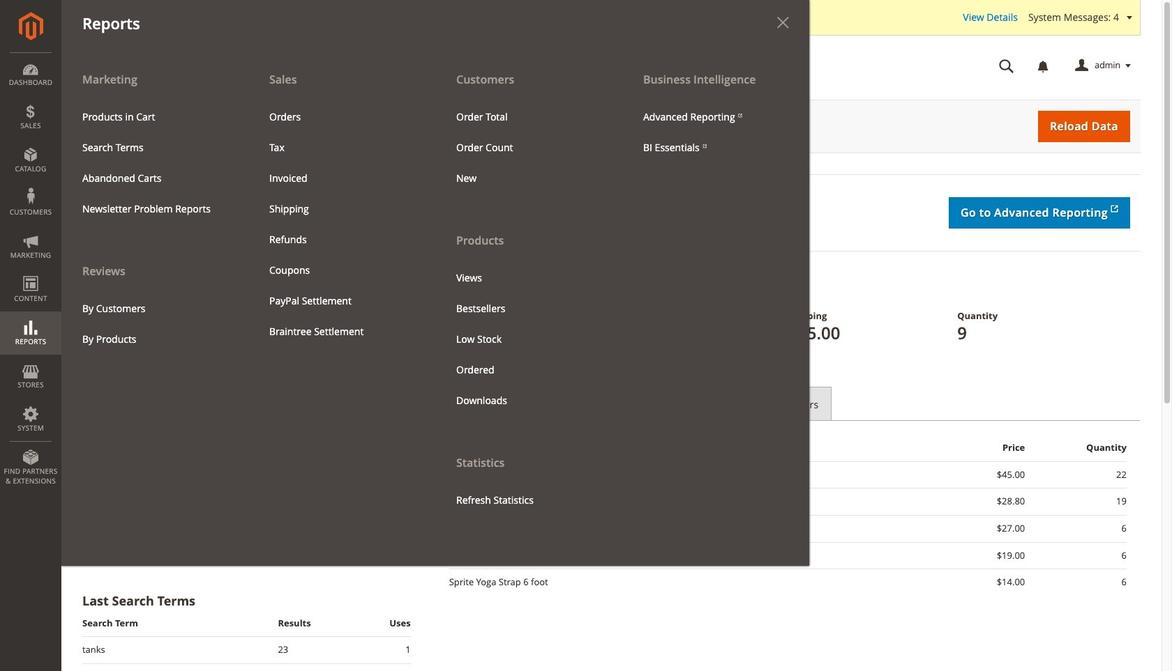 Task type: vqa. For each thing, say whether or not it's contained in the screenshot.
Magento Admin Panel icon
yes



Task type: locate. For each thing, give the bounding box(es) containing it.
menu bar
[[0, 0, 809, 566]]

menu
[[61, 64, 809, 566], [61, 64, 248, 355], [435, 64, 622, 516], [72, 102, 238, 224], [259, 102, 425, 347], [446, 102, 612, 194], [633, 102, 799, 163], [446, 263, 612, 416], [72, 293, 238, 355]]

magento admin panel image
[[18, 12, 43, 40]]



